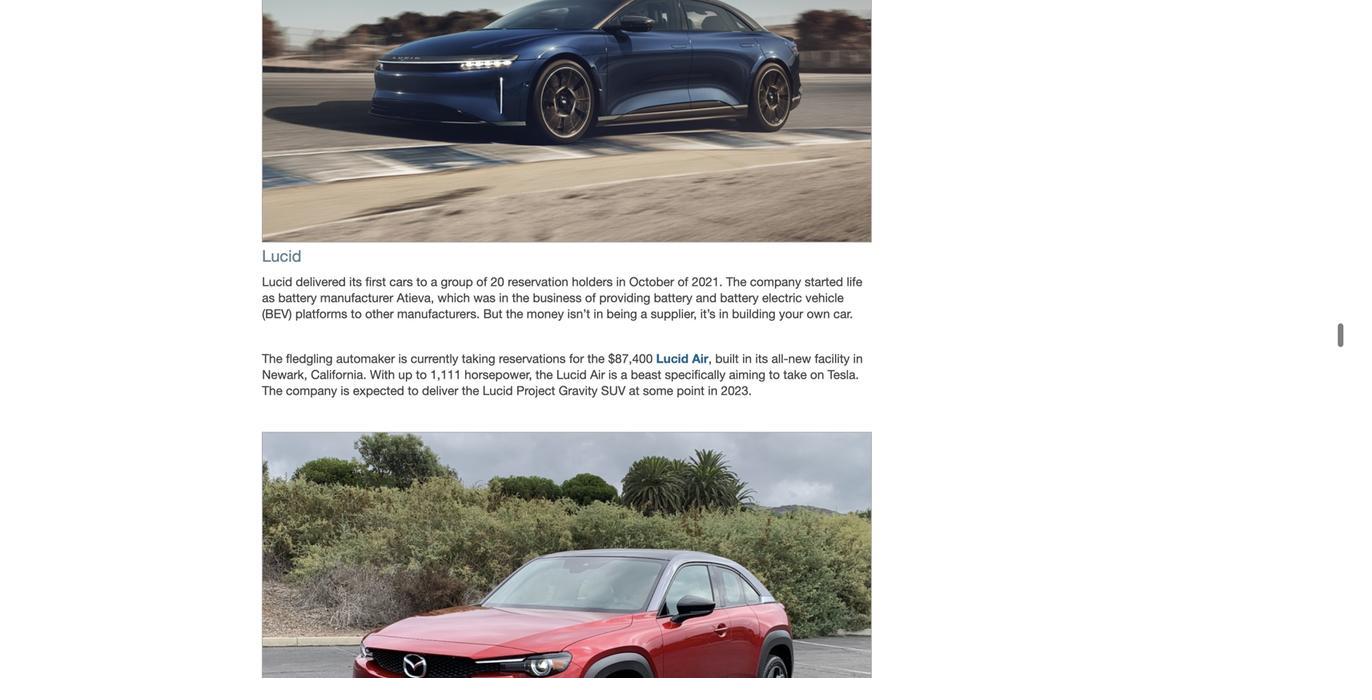 Task type: vqa. For each thing, say whether or not it's contained in the screenshot.
'2023 MINI Cooper'
no



Task type: describe. For each thing, give the bounding box(es) containing it.
1 battery from the left
[[278, 291, 317, 305]]

suv
[[601, 384, 626, 398]]

is inside the fledgling automaker is currently taking reservations for the $87,400 lucid air
[[399, 352, 407, 366]]

specifically
[[665, 368, 726, 382]]

0 horizontal spatial a
[[431, 275, 438, 289]]

platforms
[[295, 307, 348, 321]]

as
[[262, 291, 275, 305]]

2021.
[[692, 275, 723, 289]]

and
[[696, 291, 717, 305]]

all-
[[772, 352, 789, 366]]

vehicle
[[806, 291, 844, 305]]

expected
[[353, 384, 404, 398]]

1,111
[[430, 368, 461, 382]]

life
[[847, 275, 863, 289]]

air inside , built in its all-new facility in newark, california. with up to 1,111 horsepower, the lucid air is a beast specifically aiming to take on tesla. the company is expected to deliver the lucid project gravity suv at some point in 2023.
[[590, 368, 605, 382]]

the down reservation
[[512, 291, 530, 305]]

to down manufacturer
[[351, 307, 362, 321]]

a inside , built in its all-new facility in newark, california. with up to 1,111 horsepower, the lucid air is a beast specifically aiming to take on tesla. the company is expected to deliver the lucid project gravity suv at some point in 2023.
[[621, 368, 628, 382]]

business
[[533, 291, 582, 305]]

isn't
[[568, 307, 590, 321]]

providing
[[600, 291, 651, 305]]

2 horizontal spatial of
[[678, 275, 689, 289]]

in right isn't
[[594, 307, 603, 321]]

the fledgling automaker is currently taking reservations for the $87,400 lucid air
[[262, 351, 709, 366]]

reservations
[[499, 352, 566, 366]]

, built in its all-new facility in newark, california. with up to 1,111 horsepower, the lucid air is a beast specifically aiming to take on tesla. the company is expected to deliver the lucid project gravity suv at some point in 2023.
[[262, 352, 863, 398]]

lucid air image
[[262, 0, 872, 243]]

built
[[716, 352, 739, 366]]

in right point
[[708, 384, 718, 398]]

point
[[677, 384, 705, 398]]

on
[[811, 368, 825, 382]]

first
[[366, 275, 386, 289]]

your
[[779, 307, 804, 321]]

holders
[[572, 275, 613, 289]]

2 battery from the left
[[654, 291, 693, 305]]

the right deliver
[[462, 384, 479, 398]]

supplier,
[[651, 307, 697, 321]]

with
[[370, 368, 395, 382]]

october
[[629, 275, 675, 289]]

0 horizontal spatial of
[[477, 275, 487, 289]]

2023.
[[721, 384, 752, 398]]

delivered
[[296, 275, 346, 289]]

the inside the fledgling automaker is currently taking reservations for the $87,400 lucid air
[[262, 352, 283, 366]]

aiming
[[729, 368, 766, 382]]

but
[[484, 307, 503, 321]]

in up "aiming" at the bottom right
[[743, 352, 752, 366]]

taking
[[462, 352, 496, 366]]

started
[[805, 275, 844, 289]]

automaker
[[336, 352, 395, 366]]

2022 mazda mx-30 review thumbnail image
[[262, 432, 872, 678]]

,
[[709, 352, 712, 366]]

the inside lucid delivered its first cars to a group of 20 reservation holders in october of 2021. the company started life as battery manufacturer atieva, which was in the business of providing battery and battery electric vehicle (bev) platforms to other manufacturers. but the money isn't in being a supplier, it's in building your own car.
[[726, 275, 747, 289]]

lucid delivered its first cars to a group of 20 reservation holders in october of 2021. the company started life as battery manufacturer atieva, which was in the business of providing battery and battery electric vehicle (bev) platforms to other manufacturers. but the money isn't in being a supplier, it's in building your own car.
[[262, 275, 863, 321]]

in down 20 on the top left of page
[[499, 291, 509, 305]]



Task type: locate. For each thing, give the bounding box(es) containing it.
a
[[431, 275, 438, 289], [641, 307, 648, 321], [621, 368, 628, 382]]

the inside , built in its all-new facility in newark, california. with up to 1,111 horsepower, the lucid air is a beast specifically aiming to take on tesla. the company is expected to deliver the lucid project gravity suv at some point in 2023.
[[262, 384, 283, 398]]

0 vertical spatial its
[[349, 275, 362, 289]]

at
[[629, 384, 640, 398]]

battery up supplier,
[[654, 291, 693, 305]]

lucid inside lucid delivered its first cars to a group of 20 reservation holders in october of 2021. the company started life as battery manufacturer atieva, which was in the business of providing battery and battery electric vehicle (bev) platforms to other manufacturers. but the money isn't in being a supplier, it's in building your own car.
[[262, 275, 292, 289]]

1 vertical spatial the
[[262, 352, 283, 366]]

the inside the fledgling automaker is currently taking reservations for the $87,400 lucid air
[[588, 352, 605, 366]]

0 vertical spatial air
[[692, 351, 709, 366]]

its inside , built in its all-new facility in newark, california. with up to 1,111 horsepower, the lucid air is a beast specifically aiming to take on tesla. the company is expected to deliver the lucid project gravity suv at some point in 2023.
[[756, 352, 768, 366]]

manufacturers.
[[397, 307, 480, 321]]

2 vertical spatial a
[[621, 368, 628, 382]]

currently
[[411, 352, 459, 366]]

2 vertical spatial the
[[262, 384, 283, 398]]

to up atieva,
[[417, 275, 428, 289]]

the up project
[[536, 368, 553, 382]]

battery up '(bev)' on the top of page
[[278, 291, 317, 305]]

up
[[398, 368, 413, 382]]

the right for
[[588, 352, 605, 366]]

a down $87,400
[[621, 368, 628, 382]]

lucid
[[262, 247, 302, 265], [262, 275, 292, 289], [656, 351, 689, 366], [557, 368, 587, 382], [483, 384, 513, 398]]

cars
[[390, 275, 413, 289]]

newark,
[[262, 368, 308, 382]]

1 horizontal spatial is
[[399, 352, 407, 366]]

a right 'being'
[[641, 307, 648, 321]]

its inside lucid delivered its first cars to a group of 20 reservation holders in october of 2021. the company started life as battery manufacturer atieva, which was in the business of providing battery and battery electric vehicle (bev) platforms to other manufacturers. but the money isn't in being a supplier, it's in building your own car.
[[349, 275, 362, 289]]

0 horizontal spatial its
[[349, 275, 362, 289]]

the down newark,
[[262, 384, 283, 398]]

was
[[474, 291, 496, 305]]

1 vertical spatial a
[[641, 307, 648, 321]]

the right the 2021.
[[726, 275, 747, 289]]

its left all- in the bottom of the page
[[756, 352, 768, 366]]

is up suv
[[609, 368, 618, 382]]

1 vertical spatial its
[[756, 352, 768, 366]]

0 vertical spatial company
[[750, 275, 802, 289]]

0 horizontal spatial air
[[590, 368, 605, 382]]

1 horizontal spatial of
[[585, 291, 596, 305]]

to down 'up'
[[408, 384, 419, 398]]

company
[[750, 275, 802, 289], [286, 384, 337, 398]]

gravity
[[559, 384, 598, 398]]

3 battery from the left
[[720, 291, 759, 305]]

facility
[[815, 352, 850, 366]]

building
[[732, 307, 776, 321]]

1 horizontal spatial a
[[621, 368, 628, 382]]

0 horizontal spatial company
[[286, 384, 337, 398]]

is
[[399, 352, 407, 366], [609, 368, 618, 382], [341, 384, 350, 398]]

2 horizontal spatial a
[[641, 307, 648, 321]]

0 vertical spatial the
[[726, 275, 747, 289]]

horsepower,
[[465, 368, 532, 382]]

california.
[[311, 368, 367, 382]]

in
[[616, 275, 626, 289], [499, 291, 509, 305], [594, 307, 603, 321], [719, 307, 729, 321], [743, 352, 752, 366], [854, 352, 863, 366], [708, 384, 718, 398]]

the
[[726, 275, 747, 289], [262, 352, 283, 366], [262, 384, 283, 398]]

group
[[441, 275, 473, 289]]

1 horizontal spatial its
[[756, 352, 768, 366]]

company inside lucid delivered its first cars to a group of 20 reservation holders in october of 2021. the company started life as battery manufacturer atieva, which was in the business of providing battery and battery electric vehicle (bev) platforms to other manufacturers. but the money isn't in being a supplier, it's in building your own car.
[[750, 275, 802, 289]]

battery
[[278, 291, 317, 305], [654, 291, 693, 305], [720, 291, 759, 305]]

air
[[692, 351, 709, 366], [590, 368, 605, 382]]

project
[[517, 384, 555, 398]]

new
[[789, 352, 812, 366]]

being
[[607, 307, 638, 321]]

company down newark,
[[286, 384, 337, 398]]

1 vertical spatial company
[[286, 384, 337, 398]]

1 horizontal spatial battery
[[654, 291, 693, 305]]

1 vertical spatial is
[[609, 368, 618, 382]]

air up specifically
[[692, 351, 709, 366]]

take
[[784, 368, 807, 382]]

0 vertical spatial a
[[431, 275, 438, 289]]

2 vertical spatial is
[[341, 384, 350, 398]]

electric
[[762, 291, 802, 305]]

of down holders
[[585, 291, 596, 305]]

20
[[491, 275, 505, 289]]

the right but
[[506, 307, 523, 321]]

2 horizontal spatial battery
[[720, 291, 759, 305]]

a left group at the top left
[[431, 275, 438, 289]]

battery up building
[[720, 291, 759, 305]]

it's
[[701, 307, 716, 321]]

to right 'up'
[[416, 368, 427, 382]]

of left 20 on the top left of page
[[477, 275, 487, 289]]

some
[[643, 384, 674, 398]]

own
[[807, 307, 830, 321]]

2 horizontal spatial is
[[609, 368, 618, 382]]

0 vertical spatial is
[[399, 352, 407, 366]]

deliver
[[422, 384, 459, 398]]

company up electric
[[750, 275, 802, 289]]

manufacturer
[[320, 291, 393, 305]]

is up 'up'
[[399, 352, 407, 366]]

of left the 2021.
[[678, 275, 689, 289]]

its
[[349, 275, 362, 289], [756, 352, 768, 366]]

beast
[[631, 368, 662, 382]]

in up providing
[[616, 275, 626, 289]]

in right it's
[[719, 307, 729, 321]]

its up manufacturer
[[349, 275, 362, 289]]

in up tesla.
[[854, 352, 863, 366]]

reservation
[[508, 275, 569, 289]]

1 horizontal spatial company
[[750, 275, 802, 289]]

is down california.
[[341, 384, 350, 398]]

atieva,
[[397, 291, 434, 305]]

$87,400
[[608, 352, 653, 366]]

(bev)
[[262, 307, 292, 321]]

lucid air link
[[656, 351, 709, 366]]

air up suv
[[590, 368, 605, 382]]

tesla.
[[828, 368, 859, 382]]

1 vertical spatial air
[[590, 368, 605, 382]]

0 horizontal spatial battery
[[278, 291, 317, 305]]

to down all- in the bottom of the page
[[769, 368, 780, 382]]

fledgling
[[286, 352, 333, 366]]

which
[[438, 291, 470, 305]]

to
[[417, 275, 428, 289], [351, 307, 362, 321], [416, 368, 427, 382], [769, 368, 780, 382], [408, 384, 419, 398]]

the up newark,
[[262, 352, 283, 366]]

car.
[[834, 307, 853, 321]]

the
[[512, 291, 530, 305], [506, 307, 523, 321], [588, 352, 605, 366], [536, 368, 553, 382], [462, 384, 479, 398]]

for
[[569, 352, 584, 366]]

0 horizontal spatial is
[[341, 384, 350, 398]]

other
[[365, 307, 394, 321]]

money
[[527, 307, 564, 321]]

1 horizontal spatial air
[[692, 351, 709, 366]]

of
[[477, 275, 487, 289], [678, 275, 689, 289], [585, 291, 596, 305]]

company inside , built in its all-new facility in newark, california. with up to 1,111 horsepower, the lucid air is a beast specifically aiming to take on tesla. the company is expected to deliver the lucid project gravity suv at some point in 2023.
[[286, 384, 337, 398]]



